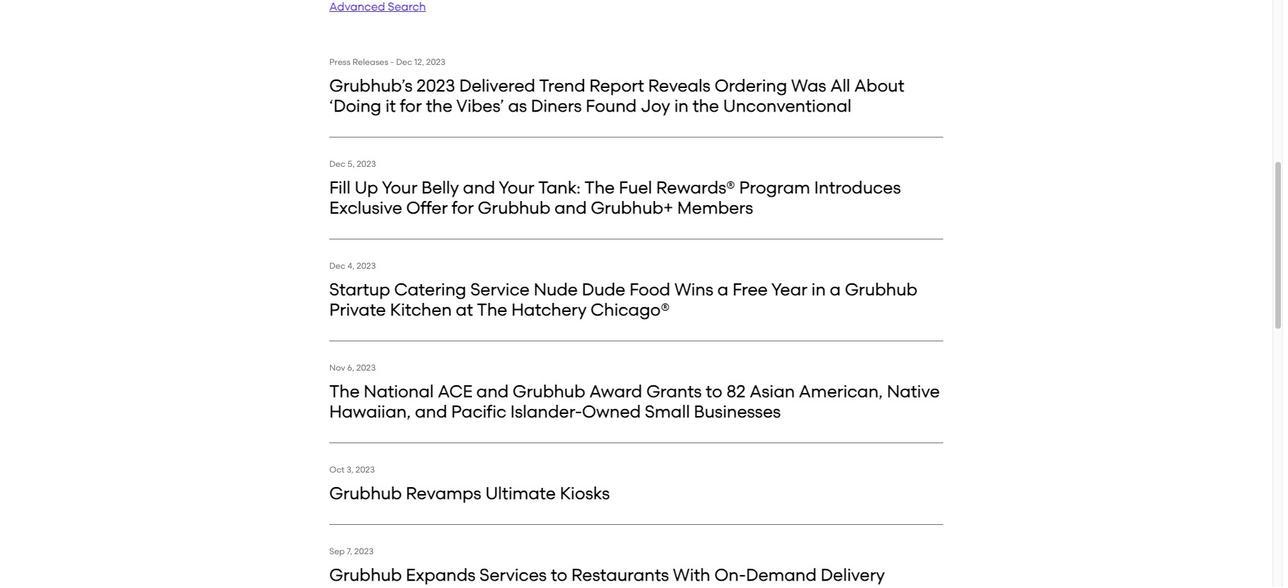 Task type: locate. For each thing, give the bounding box(es) containing it.
grubhub inside startup catering service nude dude food wins a free year in a grubhub private kitchen at the hatchery chicago®
[[845, 279, 918, 300]]

dec left 5, at the left top of page
[[329, 159, 346, 169]]

and
[[463, 177, 495, 198], [555, 198, 587, 218], [477, 381, 509, 401], [415, 401, 447, 422]]

1 vertical spatial the
[[477, 300, 508, 320]]

2023 right 12,
[[426, 57, 446, 67]]

2023 for revamps
[[356, 465, 375, 475]]

belly
[[422, 177, 459, 198]]

1 horizontal spatial the
[[693, 96, 719, 116]]

the left fuel
[[585, 177, 615, 198]]

0 vertical spatial to
[[706, 381, 723, 401]]

startup
[[329, 279, 390, 300]]

1 horizontal spatial a
[[830, 279, 841, 300]]

program
[[740, 177, 811, 198]]

demand
[[746, 565, 817, 585]]

exclusive
[[329, 198, 402, 218]]

up
[[355, 177, 378, 198]]

grubhub+
[[591, 198, 674, 218]]

1 horizontal spatial the
[[477, 300, 508, 320]]

the inside fill up your belly and your tank: the fuel rewards® program introduces exclusive offer for grubhub and grubhub+ members
[[585, 177, 615, 198]]

grubhub inside fill up your belly and your tank: the fuel rewards® program introduces exclusive offer for grubhub and grubhub+ members
[[478, 198, 551, 218]]

delivered
[[459, 76, 536, 96]]

1 horizontal spatial your
[[499, 177, 535, 198]]

tank:
[[538, 177, 581, 198]]

0 vertical spatial for
[[400, 96, 422, 116]]

the right joy
[[693, 96, 719, 116]]

0 horizontal spatial a
[[718, 279, 729, 300]]

0 horizontal spatial in
[[675, 96, 689, 116]]

pacific
[[451, 401, 507, 422]]

joy
[[641, 96, 671, 116]]

7,
[[347, 547, 352, 556]]

american,
[[799, 381, 883, 401]]

the left "vibes'"
[[426, 96, 453, 116]]

0 vertical spatial dec
[[396, 57, 412, 67]]

2023 right 3,
[[356, 465, 375, 475]]

dec for startup
[[329, 261, 346, 271]]

the inside startup catering service nude dude food wins a free year in a grubhub private kitchen at the hatchery chicago®
[[477, 300, 508, 320]]

a
[[718, 279, 729, 300], [830, 279, 841, 300]]

for
[[400, 96, 422, 116], [452, 198, 474, 218]]

grubhub's 2023 delivered trend report reveals ordering was all about 'doing it for the vibes' as diners found joy in the unconventional
[[329, 76, 905, 116]]

a right year
[[830, 279, 841, 300]]

for right offer
[[452, 198, 474, 218]]

and left the pacific
[[415, 401, 447, 422]]

2023 right 4,
[[357, 261, 376, 271]]

small
[[645, 401, 690, 422]]

1 horizontal spatial in
[[812, 279, 826, 300]]

2 horizontal spatial the
[[585, 177, 615, 198]]

1 horizontal spatial for
[[452, 198, 474, 218]]

2 a from the left
[[830, 279, 841, 300]]

0 horizontal spatial the
[[329, 381, 360, 401]]

0 horizontal spatial the
[[426, 96, 453, 116]]

nov
[[329, 363, 345, 373]]

a left the free
[[718, 279, 729, 300]]

1 vertical spatial to
[[551, 565, 568, 585]]

fill up your belly and your tank: the fuel rewards® program introduces exclusive offer for grubhub and grubhub+ members link
[[329, 177, 901, 218]]

grubhub's 2023 delivered trend report reveals ordering was all about 'doing it for the vibes' as diners found joy in the unconventional link
[[329, 76, 905, 116]]

dec right the - at the top left of the page
[[396, 57, 412, 67]]

2023 right 7, at the bottom of page
[[354, 547, 374, 556]]

1 vertical spatial in
[[812, 279, 826, 300]]

2 vertical spatial the
[[329, 381, 360, 401]]

grubhub's
[[329, 76, 413, 96]]

nude
[[534, 279, 578, 300]]

0 vertical spatial the
[[585, 177, 615, 198]]

free
[[733, 279, 768, 300]]

the down 6,
[[329, 381, 360, 401]]

year
[[772, 279, 808, 300]]

2 vertical spatial dec
[[329, 261, 346, 271]]

members
[[678, 198, 754, 218]]

your right up
[[382, 177, 418, 198]]

the
[[585, 177, 615, 198], [477, 300, 508, 320], [329, 381, 360, 401]]

for inside grubhub's 2023 delivered trend report reveals ordering was all about 'doing it for the vibes' as diners found joy in the unconventional
[[400, 96, 422, 116]]

1 your from the left
[[382, 177, 418, 198]]

kiosks
[[560, 483, 610, 503]]

-
[[391, 57, 394, 67]]

as
[[508, 96, 527, 116]]

0 vertical spatial in
[[675, 96, 689, 116]]

to right services
[[551, 565, 568, 585]]

2023 down 12,
[[417, 76, 455, 96]]

for right it
[[400, 96, 422, 116]]

in right joy
[[675, 96, 689, 116]]

on-
[[715, 565, 746, 585]]

2023 inside grubhub's 2023 delivered trend report reveals ordering was all about 'doing it for the vibes' as diners found joy in the unconventional
[[417, 76, 455, 96]]

in right year
[[812, 279, 826, 300]]

1 horizontal spatial to
[[706, 381, 723, 401]]

2023 right 6,
[[356, 363, 376, 373]]

the national ace and grubhub award grants to 82 asian american, native hawaiian, and pacific islander-owned small businesses link
[[329, 381, 940, 422]]

press releases - dec 12, 2023
[[329, 57, 446, 67]]

to
[[706, 381, 723, 401], [551, 565, 568, 585]]

about
[[855, 76, 905, 96]]

82
[[727, 381, 746, 401]]

businesses
[[694, 401, 781, 422]]

grubhub
[[478, 198, 551, 218], [845, 279, 918, 300], [513, 381, 586, 401], [329, 483, 402, 503], [329, 565, 402, 585]]

1 vertical spatial dec
[[329, 159, 346, 169]]

0 horizontal spatial for
[[400, 96, 422, 116]]

grubhub expands services to restaurants with on-demand delivery link
[[329, 565, 885, 585]]

diners
[[531, 96, 582, 116]]

the
[[426, 96, 453, 116], [693, 96, 719, 116]]

your left tank:
[[499, 177, 535, 198]]

all
[[831, 76, 851, 96]]

ace
[[438, 381, 473, 401]]

owned
[[582, 401, 641, 422]]

1 vertical spatial for
[[452, 198, 474, 218]]

the right 'at' on the left bottom of page
[[477, 300, 508, 320]]

0 horizontal spatial to
[[551, 565, 568, 585]]

in
[[675, 96, 689, 116], [812, 279, 826, 300]]

dec left 4,
[[329, 261, 346, 271]]

dec 5, 2023
[[329, 159, 376, 169]]

2023
[[426, 57, 446, 67], [417, 76, 455, 96], [357, 159, 376, 169], [357, 261, 376, 271], [356, 363, 376, 373], [356, 465, 375, 475], [354, 547, 374, 556]]

sep
[[329, 547, 345, 556]]

to left 82
[[706, 381, 723, 401]]

ultimate
[[486, 483, 556, 503]]

0 horizontal spatial your
[[382, 177, 418, 198]]

found
[[586, 96, 637, 116]]

dec
[[396, 57, 412, 67], [329, 159, 346, 169], [329, 261, 346, 271]]

unconventional
[[723, 96, 852, 116]]

and left "grubhub+"
[[555, 198, 587, 218]]

2023 right 5, at the left top of page
[[357, 159, 376, 169]]



Task type: describe. For each thing, give the bounding box(es) containing it.
6,
[[347, 363, 354, 373]]

12,
[[414, 57, 424, 67]]

2023 for up
[[357, 159, 376, 169]]

3,
[[347, 465, 354, 475]]

the national ace and grubhub award grants to 82 asian american, native hawaiian, and pacific islander-owned small businesses
[[329, 381, 940, 422]]

hawaiian,
[[329, 401, 411, 422]]

hatchery
[[512, 300, 587, 320]]

islander-
[[511, 401, 582, 422]]

private
[[329, 300, 386, 320]]

dec 4, 2023
[[329, 261, 376, 271]]

grubhub revamps ultimate kiosks
[[329, 483, 610, 503]]

2023 for national
[[356, 363, 376, 373]]

startup catering service nude dude food wins a free year in a grubhub private kitchen at the hatchery chicago® link
[[329, 279, 918, 320]]

report
[[590, 76, 644, 96]]

services
[[480, 565, 547, 585]]

offer
[[406, 198, 448, 218]]

1 the from the left
[[426, 96, 453, 116]]

kitchen
[[390, 300, 452, 320]]

native
[[887, 381, 940, 401]]

service
[[471, 279, 530, 300]]

oct 3, 2023
[[329, 465, 375, 475]]

and right ace on the left bottom of the page
[[477, 381, 509, 401]]

fuel
[[619, 177, 652, 198]]

2 your from the left
[[499, 177, 535, 198]]

national
[[364, 381, 434, 401]]

expands
[[406, 565, 476, 585]]

press
[[329, 57, 351, 67]]

fill up your belly and your tank: the fuel rewards® program introduces exclusive offer for grubhub and grubhub+ members
[[329, 177, 901, 218]]

grubhub expands services to restaurants with on-demand delivery
[[329, 565, 885, 585]]

vibes'
[[457, 96, 504, 116]]

for inside fill up your belly and your tank: the fuel rewards® program introduces exclusive offer for grubhub and grubhub+ members
[[452, 198, 474, 218]]

the inside the national ace and grubhub award grants to 82 asian american, native hawaiian, and pacific islander-owned small businesses
[[329, 381, 360, 401]]

dec for fill
[[329, 159, 346, 169]]

asian
[[750, 381, 795, 401]]

oct
[[329, 465, 345, 475]]

'doing
[[329, 96, 382, 116]]

dude
[[582, 279, 626, 300]]

chicago®
[[591, 300, 670, 320]]

sep 7, 2023
[[329, 547, 374, 556]]

award
[[590, 381, 643, 401]]

and right belly
[[463, 177, 495, 198]]

grubhub inside the national ace and grubhub award grants to 82 asian american, native hawaiian, and pacific islander-owned small businesses
[[513, 381, 586, 401]]

startup catering service nude dude food wins a free year in a grubhub private kitchen at the hatchery chicago®
[[329, 279, 918, 320]]

ordering
[[715, 76, 788, 96]]

5,
[[348, 159, 355, 169]]

delivery
[[821, 565, 885, 585]]

nov 6, 2023
[[329, 363, 376, 373]]

wins
[[675, 279, 714, 300]]

in inside startup catering service nude dude food wins a free year in a grubhub private kitchen at the hatchery chicago®
[[812, 279, 826, 300]]

with
[[673, 565, 711, 585]]

catering
[[394, 279, 467, 300]]

in inside grubhub's 2023 delivered trend report reveals ordering was all about 'doing it for the vibes' as diners found joy in the unconventional
[[675, 96, 689, 116]]

rewards®
[[656, 177, 735, 198]]

2023 for catering
[[357, 261, 376, 271]]

it
[[386, 96, 396, 116]]

2 the from the left
[[693, 96, 719, 116]]

releases
[[353, 57, 389, 67]]

trend
[[539, 76, 586, 96]]

restaurants
[[572, 565, 669, 585]]

fill
[[329, 177, 351, 198]]

revamps
[[406, 483, 482, 503]]

2023 for expands
[[354, 547, 374, 556]]

reveals
[[648, 76, 711, 96]]

grubhub revamps ultimate kiosks link
[[329, 483, 610, 503]]

1 a from the left
[[718, 279, 729, 300]]

was
[[792, 76, 827, 96]]

at
[[456, 300, 473, 320]]

introduces
[[815, 177, 901, 198]]

grants
[[647, 381, 702, 401]]

food
[[630, 279, 671, 300]]

4,
[[348, 261, 355, 271]]

to inside the national ace and grubhub award grants to 82 asian american, native hawaiian, and pacific islander-owned small businesses
[[706, 381, 723, 401]]



Task type: vqa. For each thing, say whether or not it's contained in the screenshot.


